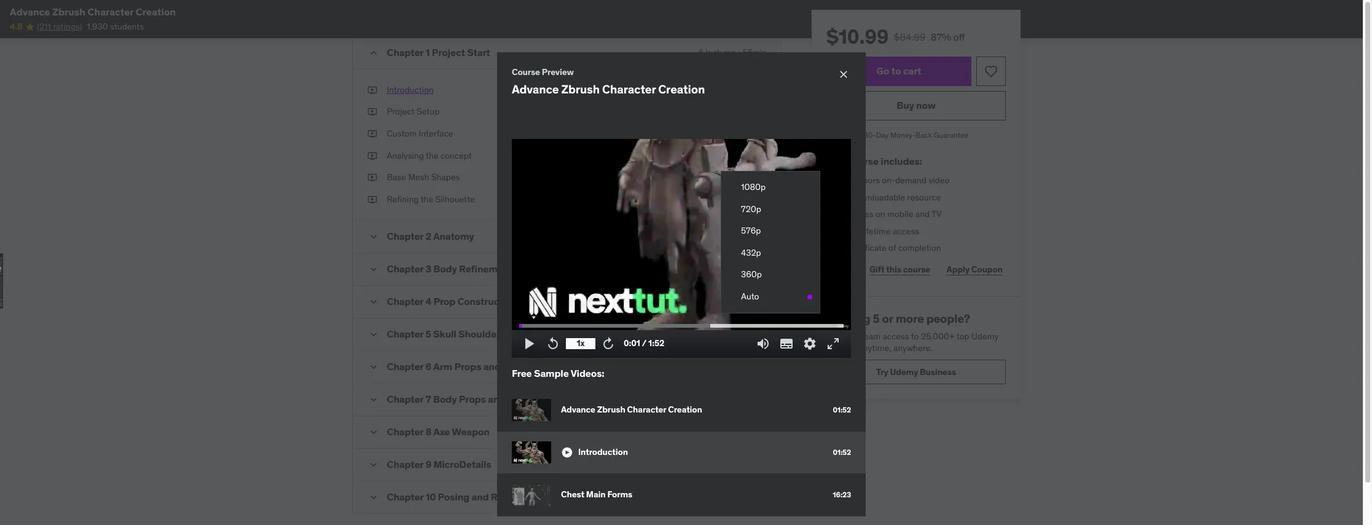 Task type: locate. For each thing, give the bounding box(es) containing it.
the for refining
[[421, 193, 434, 205]]

0 horizontal spatial course
[[848, 155, 879, 167]]

30-day money-back guarantee
[[864, 130, 969, 140]]

xsmall image for 15:49
[[367, 172, 377, 184]]

subtitles image
[[780, 336, 794, 351]]

access
[[846, 209, 874, 220]]

course up hours
[[848, 155, 879, 167]]

1 vertical spatial creation
[[659, 82, 705, 97]]

xsmall image for analysing the concept
[[367, 150, 377, 162]]

coupon
[[972, 263, 1003, 275]]

project setup
[[387, 106, 440, 117]]

1 horizontal spatial course
[[903, 263, 931, 275]]

mobile
[[888, 209, 914, 220]]

1,930 students
[[87, 21, 144, 32]]

1 xsmall image from the top
[[367, 84, 377, 96]]

advance up 4.8 in the top left of the page
[[10, 6, 50, 18]]

30-
[[864, 130, 876, 140]]

access inside the "23 hours on-demand video 1 downloadable resource access on mobile and tv full lifetime access certificate of completion"
[[893, 226, 920, 237]]

auto button
[[722, 286, 820, 308]]

1 01:52 from the top
[[833, 405, 852, 414]]

go to cart
[[877, 65, 922, 77]]

introduction up "project setup"
[[387, 84, 434, 95]]

1 vertical spatial zbrush
[[562, 82, 600, 97]]

preview right course at top left
[[542, 67, 574, 78]]

or
[[882, 311, 893, 326]]

to up 'anywhere.'
[[911, 331, 919, 342]]

01:52 up 16:23
[[833, 447, 852, 457]]

1 vertical spatial character
[[603, 82, 656, 97]]

now
[[917, 99, 936, 112]]

(211
[[37, 21, 51, 32]]

on
[[876, 209, 886, 220]]

udemy inside training 5 or more people? get your team access to 25,000+ top udemy courses anytime, anywhere.
[[972, 331, 999, 342]]

0 horizontal spatial preview
[[542, 67, 574, 78]]

1 vertical spatial advance
[[512, 82, 559, 97]]

1080p button
[[722, 176, 820, 198]]

2 vertical spatial small image
[[367, 361, 380, 373]]

1 down 23
[[846, 192, 850, 203]]

0 vertical spatial creation
[[136, 6, 176, 18]]

0 vertical spatial advance
[[10, 6, 50, 18]]

project left start
[[432, 46, 465, 58]]

0 horizontal spatial to
[[892, 65, 901, 77]]

0 horizontal spatial introduction
[[387, 84, 434, 95]]

creation inside "course preview advance zbrush character creation"
[[659, 82, 705, 97]]

xsmall image left "project setup"
[[367, 106, 377, 118]]

0 horizontal spatial project
[[387, 106, 415, 117]]

the down base mesh shapes
[[421, 193, 434, 205]]

0 vertical spatial the
[[426, 150, 439, 161]]

2 xsmall image from the top
[[367, 172, 377, 184]]

wishlist image
[[984, 64, 999, 79]]

432p button
[[722, 242, 820, 264]]

introduction
[[387, 84, 434, 95], [579, 447, 628, 458]]

0 horizontal spatial 1
[[426, 46, 430, 58]]

xsmall image left analysing
[[367, 150, 377, 162]]

downloadable
[[852, 192, 905, 203]]

the
[[426, 150, 439, 161], [421, 193, 434, 205]]

project
[[432, 46, 465, 58], [387, 106, 415, 117]]

1 horizontal spatial 1
[[846, 192, 850, 203]]

advance down course at top left
[[512, 82, 559, 97]]

0 vertical spatial introduction
[[387, 84, 434, 95]]

1 vertical spatial advance zbrush character creation
[[561, 404, 703, 415]]

1 horizontal spatial to
[[911, 331, 919, 342]]

udemy right try
[[890, 366, 918, 377]]

gift this course
[[870, 263, 931, 275]]

0 vertical spatial zbrush
[[52, 6, 85, 18]]

1 vertical spatial 01:52
[[833, 447, 852, 457]]

0 vertical spatial course
[[848, 155, 879, 167]]

•
[[738, 47, 741, 58]]

0 vertical spatial to
[[892, 65, 901, 77]]

1 horizontal spatial introduction
[[579, 447, 628, 458]]

0 vertical spatial advance zbrush character creation
[[10, 6, 176, 18]]

back
[[916, 130, 932, 140]]

courses
[[827, 343, 857, 354]]

1 vertical spatial udemy
[[890, 366, 918, 377]]

0 vertical spatial access
[[893, 226, 920, 237]]

sample
[[534, 367, 569, 379]]

course preview advance zbrush character creation
[[512, 67, 705, 97]]

gift
[[870, 263, 885, 275]]

interface
[[419, 128, 453, 139]]

udemy
[[972, 331, 999, 342], [890, 366, 918, 377]]

432p
[[742, 247, 762, 258]]

1 horizontal spatial udemy
[[972, 331, 999, 342]]

1 horizontal spatial advance
[[512, 82, 559, 97]]

2 horizontal spatial advance
[[561, 404, 596, 415]]

preview
[[542, 67, 574, 78], [696, 84, 726, 95]]

xsmall image left custom on the left of page
[[367, 128, 377, 140]]

2 xsmall image from the top
[[367, 128, 377, 140]]

access down mobile
[[893, 226, 920, 237]]

4 xsmall image from the top
[[367, 193, 377, 206]]

1 vertical spatial small image
[[367, 231, 380, 243]]

1 vertical spatial preview
[[696, 84, 726, 95]]

character
[[88, 6, 134, 18], [603, 82, 656, 97], [628, 404, 667, 415]]

this course includes:
[[827, 155, 922, 167]]

1 vertical spatial to
[[911, 331, 919, 342]]

advance down videos:
[[561, 404, 596, 415]]

to right go
[[892, 65, 901, 77]]

1:52
[[649, 338, 665, 349]]

advance zbrush character creation down videos:
[[561, 404, 703, 415]]

xsmall image left base
[[367, 172, 377, 184]]

advance zbrush character creation up 1,930
[[10, 6, 176, 18]]

1 vertical spatial the
[[421, 193, 434, 205]]

main
[[586, 489, 606, 500]]

course down completion
[[903, 263, 931, 275]]

576p
[[742, 225, 761, 236]]

mesh
[[409, 172, 429, 183]]

chapter 1 project start
[[387, 46, 491, 58]]

xsmall image
[[367, 84, 377, 96], [367, 172, 377, 184]]

3 xsmall image from the top
[[367, 150, 377, 162]]

xsmall image
[[367, 106, 377, 118], [367, 128, 377, 140], [367, 150, 377, 162], [367, 193, 377, 206]]

preview down "6"
[[696, 84, 726, 95]]

$10.99 $84.99 87% off
[[827, 24, 965, 49]]

0 vertical spatial small image
[[367, 47, 380, 59]]

analysing
[[387, 150, 424, 161]]

0 vertical spatial xsmall image
[[367, 84, 377, 96]]

project up custom on the left of page
[[387, 106, 415, 117]]

small image
[[367, 263, 380, 276], [367, 296, 380, 308], [367, 329, 380, 341], [367, 394, 380, 406], [367, 426, 380, 439], [561, 446, 574, 459], [367, 459, 380, 471], [367, 491, 380, 504]]

close modal image
[[838, 68, 850, 81]]

access inside training 5 or more people? get your team access to 25,000+ top udemy courses anytime, anywhere.
[[883, 331, 909, 342]]

course
[[848, 155, 879, 167], [903, 263, 931, 275]]

1 xsmall image from the top
[[367, 106, 377, 118]]

advance
[[10, 6, 50, 18], [512, 82, 559, 97], [561, 404, 596, 415]]

01:52 down courses
[[833, 405, 852, 414]]

0 vertical spatial udemy
[[972, 331, 999, 342]]

udemy right top
[[972, 331, 999, 342]]

fullscreen image
[[826, 336, 841, 351]]

share button
[[827, 257, 857, 282]]

360p
[[742, 269, 762, 280]]

the down "interface"
[[426, 150, 439, 161]]

small image
[[367, 47, 380, 59], [367, 231, 380, 243], [367, 361, 380, 373]]

0 vertical spatial preview
[[542, 67, 574, 78]]

1 horizontal spatial project
[[432, 46, 465, 58]]

training 5 or more people? get your team access to 25,000+ top udemy courses anytime, anywhere.
[[827, 311, 999, 354]]

1 vertical spatial course
[[903, 263, 931, 275]]

includes:
[[881, 155, 922, 167]]

advance zbrush character creation
[[10, 6, 176, 18], [561, 404, 703, 415]]

0 vertical spatial 01:52
[[833, 405, 852, 414]]

to
[[892, 65, 901, 77], [911, 331, 919, 342]]

setup
[[417, 106, 440, 117]]

1 right chapter
[[426, 46, 430, 58]]

2 01:52 from the top
[[833, 447, 852, 457]]

1x
[[577, 338, 585, 349]]

0 horizontal spatial advance zbrush character creation
[[10, 6, 176, 18]]

1 horizontal spatial advance zbrush character creation
[[561, 404, 703, 415]]

2 vertical spatial zbrush
[[598, 404, 626, 415]]

zbrush inside "course preview advance zbrush character creation"
[[562, 82, 600, 97]]

1 vertical spatial xsmall image
[[367, 172, 377, 184]]

this
[[827, 155, 846, 167]]

xsmall image for custom interface
[[367, 128, 377, 140]]

1 vertical spatial introduction
[[579, 447, 628, 458]]

base
[[387, 172, 406, 183]]

certificate
[[846, 242, 887, 254]]

xsmall image left the introduction 'button' at the left top of page
[[367, 84, 377, 96]]

cart
[[903, 65, 922, 77]]

go
[[877, 65, 890, 77]]

1 vertical spatial 1
[[846, 192, 850, 203]]

xsmall image left refining
[[367, 193, 377, 206]]

access down or
[[883, 331, 909, 342]]

videos:
[[571, 367, 605, 379]]

3 small image from the top
[[367, 361, 380, 373]]

on-
[[882, 175, 896, 186]]

play image
[[523, 336, 537, 351]]

zbrush
[[52, 6, 85, 18], [562, 82, 600, 97], [598, 404, 626, 415]]

16:23
[[833, 490, 852, 499]]

1 vertical spatial access
[[883, 331, 909, 342]]

0 vertical spatial 1
[[426, 46, 430, 58]]

0 horizontal spatial udemy
[[890, 366, 918, 377]]

introduction up the chest main forms
[[579, 447, 628, 458]]

creation
[[136, 6, 176, 18], [659, 82, 705, 97], [668, 404, 703, 415]]



Task type: describe. For each thing, give the bounding box(es) containing it.
6 lectures • 56min
[[699, 47, 767, 58]]

apply
[[947, 263, 970, 275]]

2 small image from the top
[[367, 231, 380, 243]]

360p button
[[722, 264, 820, 286]]

introduction inside advance zbrush character creation dialog
[[579, 447, 628, 458]]

go to cart button
[[827, 57, 972, 86]]

base mesh shapes
[[387, 172, 460, 183]]

12:45
[[747, 193, 767, 205]]

custom
[[387, 128, 417, 139]]

1 inside the "23 hours on-demand video 1 downloadable resource access on mobile and tv full lifetime access certificate of completion"
[[846, 192, 850, 203]]

demand
[[896, 175, 927, 186]]

chest main forms
[[561, 489, 633, 500]]

this
[[887, 263, 902, 275]]

share
[[830, 263, 853, 275]]

start
[[467, 46, 491, 58]]

1 horizontal spatial preview
[[696, 84, 726, 95]]

advance zbrush character creation inside dialog
[[561, 404, 703, 415]]

xsmall image for project setup
[[367, 106, 377, 118]]

guarantee
[[934, 130, 969, 140]]

get
[[827, 331, 841, 342]]

0:01 / 1:52
[[624, 338, 665, 349]]

preview inside "course preview advance zbrush character creation"
[[542, 67, 574, 78]]

video
[[929, 175, 950, 186]]

to inside button
[[892, 65, 901, 77]]

0:01
[[624, 338, 641, 349]]

introduction button
[[387, 84, 434, 96]]

2 vertical spatial creation
[[668, 404, 703, 415]]

56min
[[743, 47, 767, 58]]

free
[[512, 367, 532, 379]]

people?
[[927, 311, 970, 326]]

$10.99
[[827, 24, 889, 49]]

forms
[[608, 489, 633, 500]]

23
[[846, 175, 856, 186]]

1 vertical spatial project
[[387, 106, 415, 117]]

tv
[[932, 209, 942, 220]]

buy
[[897, 99, 914, 112]]

87%
[[931, 31, 951, 43]]

try udemy business link
[[827, 360, 1006, 384]]

buy now button
[[827, 91, 1006, 121]]

25,000+
[[921, 331, 955, 342]]

lectures
[[706, 47, 736, 58]]

/
[[642, 338, 647, 349]]

advance inside "course preview advance zbrush character creation"
[[512, 82, 559, 97]]

hours
[[858, 175, 880, 186]]

23 hours on-demand video 1 downloadable resource access on mobile and tv full lifetime access certificate of completion
[[846, 175, 950, 254]]

advance zbrush character creation dialog
[[497, 53, 866, 516]]

mute image
[[756, 336, 771, 351]]

top
[[957, 331, 970, 342]]

buy now
[[897, 99, 936, 112]]

4.8
[[10, 21, 22, 32]]

your
[[843, 331, 859, 342]]

1 small image from the top
[[367, 47, 380, 59]]

apply coupon button
[[944, 257, 1006, 282]]

5
[[873, 311, 880, 326]]

try
[[877, 366, 888, 377]]

character inside "course preview advance zbrush character creation"
[[603, 82, 656, 97]]

to inside training 5 or more people? get your team access to 25,000+ top udemy courses anytime, anywhere.
[[911, 331, 919, 342]]

silhouette
[[436, 193, 475, 205]]

completion
[[898, 242, 941, 254]]

refining the silhouette
[[387, 193, 475, 205]]

15:49
[[746, 172, 767, 183]]

576p button
[[722, 220, 820, 242]]

6
[[699, 47, 704, 58]]

xsmall image for refining the silhouette
[[367, 193, 377, 206]]

forward 5 seconds image
[[601, 336, 616, 351]]

analysing the concept
[[387, 150, 472, 161]]

1,930
[[87, 21, 108, 32]]

off
[[954, 31, 965, 43]]

apply coupon
[[947, 263, 1003, 275]]

udemy inside try udemy business link
[[890, 366, 918, 377]]

0 vertical spatial character
[[88, 6, 134, 18]]

training
[[827, 311, 871, 326]]

money-
[[891, 130, 916, 140]]

more
[[896, 311, 924, 326]]

auto
[[742, 291, 760, 302]]

day
[[876, 130, 889, 140]]

settings image
[[803, 336, 818, 351]]

progress bar slider
[[520, 318, 844, 333]]

business
[[920, 366, 956, 377]]

of
[[889, 242, 896, 254]]

ratings)
[[53, 21, 82, 32]]

shapes
[[431, 172, 460, 183]]

lifetime
[[862, 226, 891, 237]]

resolution group
[[722, 176, 820, 308]]

1x button
[[566, 333, 596, 354]]

chest
[[561, 489, 585, 500]]

course inside gift this course link
[[903, 263, 931, 275]]

0 vertical spatial project
[[432, 46, 465, 58]]

the for analysing
[[426, 150, 439, 161]]

custom interface
[[387, 128, 453, 139]]

09:05
[[744, 150, 767, 161]]

2 vertical spatial character
[[628, 404, 667, 415]]

students
[[110, 21, 144, 32]]

resource
[[907, 192, 941, 203]]

full
[[846, 226, 860, 237]]

rewind 5 seconds image
[[546, 336, 561, 351]]

0 horizontal spatial advance
[[10, 6, 50, 18]]

xsmall image for preview
[[367, 84, 377, 96]]

team
[[861, 331, 881, 342]]

anytime,
[[859, 343, 892, 354]]

2 vertical spatial advance
[[561, 404, 596, 415]]

1080p
[[742, 181, 766, 192]]

gift this course link
[[866, 257, 934, 282]]



Task type: vqa. For each thing, say whether or not it's contained in the screenshot.
rightmost 1
yes



